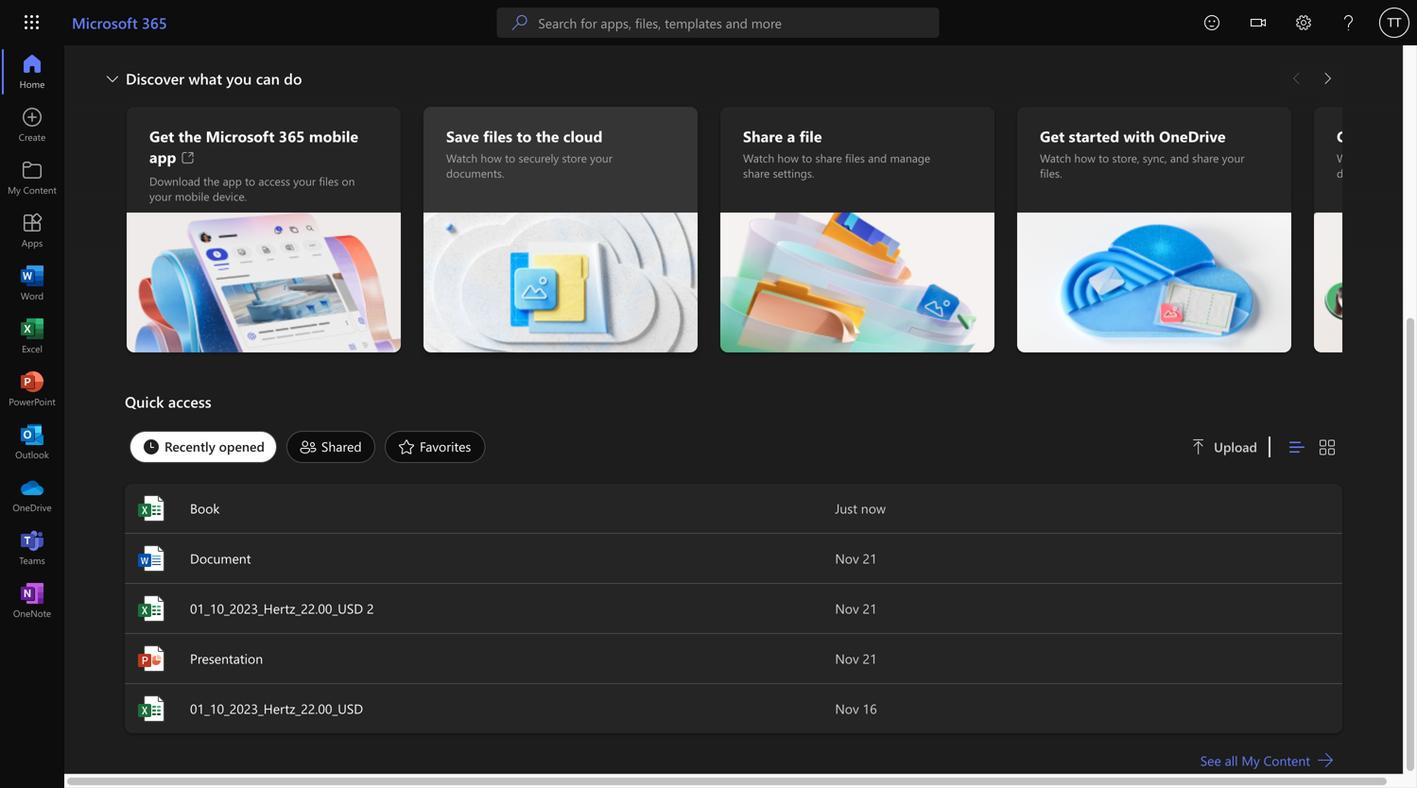 Task type: locate. For each thing, give the bounding box(es) containing it.
0 vertical spatial app
[[149, 147, 176, 167]]

0 horizontal spatial files
[[319, 174, 339, 189]]

2 vertical spatial files
[[319, 174, 339, 189]]

0 horizontal spatial and
[[869, 150, 887, 166]]

01_10_2023_hertz_22.00_usd down presentation
[[190, 700, 363, 718]]

outlook image
[[23, 433, 42, 452]]

0 horizontal spatial microsoft
[[72, 12, 138, 33]]

share for share a file
[[743, 166, 770, 181]]

01_10_2023_hertz_22.00_usd inside "cell"
[[190, 600, 363, 618]]

how down a
[[778, 150, 799, 166]]

0 horizontal spatial powerpoint image
[[23, 380, 42, 399]]

3 nov 21 from the top
[[835, 650, 877, 668]]

book
[[190, 500, 220, 517]]

get inside the get started with onedrive watch how to store, sync, and share your files.
[[1040, 126, 1065, 146]]

get up download
[[149, 126, 174, 146]]

share down onedrive on the top
[[1193, 150, 1220, 166]]

how inside the get started with onedrive watch how to store, sync, and share your files.
[[1075, 150, 1096, 166]]

apps image
[[23, 221, 42, 240]]

0 vertical spatial word image
[[23, 274, 42, 293]]

your inside save files to the cloud watch how to securely store your documents.
[[590, 150, 613, 166]]

the right download
[[203, 174, 220, 189]]

2 horizontal spatial share
[[1193, 150, 1220, 166]]

watch down save
[[446, 150, 478, 166]]

2 horizontal spatial the
[[536, 126, 559, 146]]

device.
[[213, 189, 247, 204]]

powerpoint image
[[23, 380, 42, 399], [136, 644, 166, 674]]

mobile inside the download the app to access your files on your mobile device.
[[175, 189, 210, 204]]

share inside the get started with onedrive watch how to store, sync, and share your files.
[[1193, 150, 1220, 166]]

app down get the microsoft 365 mobile app
[[223, 174, 242, 189]]

mobile left device. at the top of page
[[175, 189, 210, 204]]

quick
[[125, 392, 164, 412]]

1 vertical spatial microsoft
[[206, 126, 275, 146]]

01_10_2023_hertz_22.00_usd
[[190, 600, 363, 618], [190, 700, 363, 718]]

microsoft 365
[[72, 12, 167, 33]]

365 down do
[[279, 126, 305, 146]]

1 horizontal spatial app
[[223, 174, 242, 189]]

0 horizontal spatial mobile
[[175, 189, 210, 204]]

to inside the download the app to access your files on your mobile device.
[[245, 174, 255, 189]]

word image down the "apps" image
[[23, 274, 42, 293]]

3 how from the left
[[1075, 150, 1096, 166]]

files
[[483, 126, 513, 146], [846, 150, 865, 166], [319, 174, 339, 189]]

01_10_2023_hertz_22.00_usd inside cell
[[190, 700, 363, 718]]

how down started
[[1075, 150, 1096, 166]]

application containing discover what you can do
[[0, 0, 1418, 789]]

0 vertical spatial access
[[259, 174, 290, 189]]

app
[[149, 147, 176, 167], [223, 174, 242, 189]]

1 vertical spatial 365
[[279, 126, 305, 146]]

21
[[863, 550, 877, 568], [863, 600, 877, 618], [863, 650, 877, 668]]

document
[[190, 550, 251, 568]]

 button
[[1236, 0, 1282, 49]]

01_10_2023_hertz_22.00_usd up presentation
[[190, 600, 363, 618]]

1 horizontal spatial 365
[[279, 126, 305, 146]]

1 21 from the top
[[863, 550, 877, 568]]

4 watch from the left
[[1337, 150, 1369, 166]]

get up files.
[[1040, 126, 1065, 146]]

Search box. Suggestions appear as you type. search field
[[539, 8, 940, 38]]

my
[[1242, 752, 1261, 770]]

1 nov 21 from the top
[[835, 550, 877, 568]]

1 and from the left
[[869, 150, 887, 166]]

to down file
[[802, 150, 813, 166]]

files.
[[1040, 166, 1063, 181]]

1 how from the left
[[481, 150, 502, 166]]

and right sync, at the right of page
[[1171, 150, 1190, 166]]

1 horizontal spatial mobile
[[309, 126, 358, 146]]

cloud
[[564, 126, 603, 146]]

access
[[259, 174, 290, 189], [168, 392, 212, 412]]

to left store,
[[1099, 150, 1110, 166]]

files right save
[[483, 126, 513, 146]]

2 01_10_2023_hertz_22.00_usd from the top
[[190, 700, 363, 718]]

and
[[869, 150, 887, 166], [1171, 150, 1190, 166]]

do
[[284, 68, 302, 88]]

your
[[590, 150, 613, 166], [1223, 150, 1245, 166], [293, 174, 316, 189], [149, 189, 172, 204]]

1 vertical spatial word image
[[136, 544, 166, 574]]

1 horizontal spatial the
[[203, 174, 220, 189]]

0 vertical spatial microsoft
[[72, 12, 138, 33]]

1 horizontal spatial word image
[[136, 544, 166, 574]]

word image left document on the bottom left of page
[[136, 544, 166, 574]]

save files to the cloud watch how to securely store your documents.
[[446, 126, 613, 181]]

microsoft up discover
[[72, 12, 138, 33]]

how inside collaborate watch how to ed
[[1372, 150, 1393, 166]]

the inside get the microsoft 365 mobile app
[[178, 126, 202, 146]]

watch down started
[[1040, 150, 1072, 166]]

upload
[[1215, 438, 1258, 456]]

presentation
[[190, 650, 263, 668]]

3 watch from the left
[[1040, 150, 1072, 166]]

0 vertical spatial 21
[[863, 550, 877, 568]]

365 inside banner
[[142, 12, 167, 33]]

word image
[[23, 274, 42, 293], [136, 544, 166, 574]]

1 horizontal spatial and
[[1171, 150, 1190, 166]]

0 horizontal spatial the
[[178, 126, 202, 146]]

the inside the download the app to access your files on your mobile device.
[[203, 174, 220, 189]]

files inside share a file watch how to share files and manage share settings.
[[846, 150, 865, 166]]

teams image
[[23, 539, 42, 558]]

2 nov from the top
[[835, 600, 859, 618]]

app inside the download the app to access your files on your mobile device.
[[223, 174, 242, 189]]

1 vertical spatial files
[[846, 150, 865, 166]]

and inside share a file watch how to share files and manage share settings.
[[869, 150, 887, 166]]

watch inside save files to the cloud watch how to securely store your documents.
[[446, 150, 478, 166]]

your left device. at the top of page
[[149, 189, 172, 204]]

share down file
[[816, 150, 843, 166]]

1 watch from the left
[[446, 150, 478, 166]]

1 get from the left
[[149, 126, 174, 146]]

1 vertical spatial 21
[[863, 600, 877, 618]]

navigation inside application
[[0, 45, 64, 628]]

1 01_10_2023_hertz_22.00_usd from the top
[[190, 600, 363, 618]]

what
[[189, 68, 222, 88]]

1 vertical spatial excel image
[[136, 494, 166, 524]]

the
[[178, 126, 202, 146], [536, 126, 559, 146], [203, 174, 220, 189]]

quick access
[[125, 392, 212, 412]]

2 horizontal spatial files
[[846, 150, 865, 166]]

your inside the get started with onedrive watch how to store, sync, and share your files.
[[1223, 150, 1245, 166]]

get
[[149, 126, 174, 146], [1040, 126, 1065, 146]]

your right store
[[590, 150, 613, 166]]

to down get the microsoft 365 mobile app
[[245, 174, 255, 189]]

mobile up on
[[309, 126, 358, 146]]

discover what you can do button
[[99, 63, 306, 94]]

nov for presentation
[[835, 650, 859, 668]]

1 vertical spatial nov 21
[[835, 600, 877, 618]]

save files to the cloud image
[[424, 213, 698, 353]]

collaborate watch how to ed
[[1337, 126, 1418, 196]]

get inside get the microsoft 365 mobile app
[[149, 126, 174, 146]]

collaborate
[[1337, 126, 1418, 146]]

my content image
[[23, 168, 42, 187]]

365
[[142, 12, 167, 33], [279, 126, 305, 146]]

0 horizontal spatial 365
[[142, 12, 167, 33]]

1 horizontal spatial access
[[259, 174, 290, 189]]


[[1192, 440, 1207, 455]]

2 vertical spatial nov 21
[[835, 650, 877, 668]]

0 vertical spatial mobile
[[309, 126, 358, 146]]

your down onedrive on the top
[[1223, 150, 1245, 166]]

how down collaborate in the top of the page
[[1372, 150, 1393, 166]]

share left settings.
[[743, 166, 770, 181]]

excel image for book
[[136, 494, 166, 524]]

watch down the share
[[743, 150, 775, 166]]

0 horizontal spatial share
[[743, 166, 770, 181]]

and left manage
[[869, 150, 887, 166]]

how
[[481, 150, 502, 166], [778, 150, 799, 166], [1075, 150, 1096, 166], [1372, 150, 1393, 166]]

4 how from the left
[[1372, 150, 1393, 166]]

21 for document
[[863, 550, 877, 568]]

how left securely
[[481, 150, 502, 166]]

to left ed
[[1396, 150, 1407, 166]]

watch down collaborate in the top of the page
[[1337, 150, 1369, 166]]

share
[[743, 126, 783, 146]]

to inside the get started with onedrive watch how to store, sync, and share your files.
[[1099, 150, 1110, 166]]

onenote image
[[23, 592, 42, 611]]

1 vertical spatial access
[[168, 392, 212, 412]]

3 21 from the top
[[863, 650, 877, 668]]

favorites
[[420, 438, 471, 455]]

2 vertical spatial 21
[[863, 650, 877, 668]]

shared tab
[[282, 431, 380, 463]]

the up securely
[[536, 126, 559, 146]]

tab list
[[125, 427, 1169, 468]]

securely
[[519, 150, 559, 166]]

1 horizontal spatial powerpoint image
[[136, 644, 166, 674]]

excel image
[[136, 694, 166, 725]]

microsoft
[[72, 12, 138, 33], [206, 126, 275, 146]]

1 vertical spatial app
[[223, 174, 242, 189]]

on
[[342, 174, 355, 189]]

None search field
[[497, 8, 940, 38]]

favorites element
[[385, 431, 486, 463]]

0 horizontal spatial app
[[149, 147, 176, 167]]

name presentation cell
[[125, 644, 835, 674]]

see all my content
[[1201, 752, 1311, 770]]


[[1318, 754, 1334, 769]]

0 vertical spatial 01_10_2023_hertz_22.00_usd
[[190, 600, 363, 618]]

microsoft up the download the app to access your files on your mobile device.
[[206, 126, 275, 146]]

navigation
[[0, 45, 64, 628]]

excel image
[[23, 327, 42, 346], [136, 494, 166, 524], [136, 594, 166, 624]]

the inside save files to the cloud watch how to securely store your documents.
[[536, 126, 559, 146]]

app inside get the microsoft 365 mobile app
[[149, 147, 176, 167]]

2 how from the left
[[778, 150, 799, 166]]

the up download
[[178, 126, 202, 146]]

files left on
[[319, 174, 339, 189]]

files left manage
[[846, 150, 865, 166]]

tt
[[1388, 15, 1402, 30]]

files inside save files to the cloud watch how to securely store your documents.
[[483, 126, 513, 146]]

nov
[[835, 550, 859, 568], [835, 600, 859, 618], [835, 650, 859, 668], [835, 700, 859, 718]]

365 inside get the microsoft 365 mobile app
[[279, 126, 305, 146]]

2 vertical spatial excel image
[[136, 594, 166, 624]]

powerpoint image up "outlook" image at the left
[[23, 380, 42, 399]]

0 vertical spatial 365
[[142, 12, 167, 33]]

to
[[517, 126, 532, 146], [505, 150, 516, 166], [802, 150, 813, 166], [1099, 150, 1110, 166], [1396, 150, 1407, 166], [245, 174, 255, 189]]

to inside collaborate watch how to ed
[[1396, 150, 1407, 166]]

opened
[[219, 438, 265, 455]]

watch inside the get started with onedrive watch how to store, sync, and share your files.
[[1040, 150, 1072, 166]]

2 and from the left
[[1171, 150, 1190, 166]]

1 vertical spatial mobile
[[175, 189, 210, 204]]

2 nov 21 from the top
[[835, 600, 877, 618]]

2 watch from the left
[[743, 150, 775, 166]]

microsoft inside get the microsoft 365 mobile app
[[206, 126, 275, 146]]

nov 21
[[835, 550, 877, 568], [835, 600, 877, 618], [835, 650, 877, 668]]

access down get the microsoft 365 mobile app
[[259, 174, 290, 189]]

share
[[816, 150, 843, 166], [1193, 150, 1220, 166], [743, 166, 770, 181]]

store,
[[1113, 150, 1140, 166]]

4 nov from the top
[[835, 700, 859, 718]]

to inside share a file watch how to share files and manage share settings.
[[802, 150, 813, 166]]

recently opened tab
[[125, 431, 282, 463]]

how inside share a file watch how to share files and manage share settings.
[[778, 150, 799, 166]]

2 21 from the top
[[863, 600, 877, 618]]

1 horizontal spatial files
[[483, 126, 513, 146]]

powerpoint image up excel icon
[[136, 644, 166, 674]]

0 vertical spatial files
[[483, 126, 513, 146]]

settings.
[[773, 166, 815, 181]]

3 nov from the top
[[835, 650, 859, 668]]

1 vertical spatial 01_10_2023_hertz_22.00_usd
[[190, 700, 363, 718]]

watch inside collaborate watch how to ed
[[1337, 150, 1369, 166]]

0 vertical spatial nov 21
[[835, 550, 877, 568]]

access up recently
[[168, 392, 212, 412]]

save
[[446, 126, 479, 146]]

mobile
[[309, 126, 358, 146], [175, 189, 210, 204]]

1 horizontal spatial get
[[1040, 126, 1065, 146]]

app up download
[[149, 147, 176, 167]]

1 horizontal spatial microsoft
[[206, 126, 275, 146]]

watch
[[446, 150, 478, 166], [743, 150, 775, 166], [1040, 150, 1072, 166], [1337, 150, 1369, 166]]

tt button
[[1372, 0, 1418, 45]]

1 nov from the top
[[835, 550, 859, 568]]

0 horizontal spatial get
[[149, 126, 174, 146]]

365 up discover
[[142, 12, 167, 33]]

microsoft inside banner
[[72, 12, 138, 33]]

store
[[562, 150, 587, 166]]

the for get the microsoft 365 mobile app
[[178, 126, 202, 146]]

2 get from the left
[[1040, 126, 1065, 146]]

nov 16
[[835, 700, 877, 718]]

application
[[0, 0, 1418, 789]]



Task type: vqa. For each thing, say whether or not it's contained in the screenshot.
"the"
yes



Task type: describe. For each thing, give the bounding box(es) containing it.
download the app to access your files on your mobile device.
[[149, 174, 355, 204]]

discover
[[126, 68, 184, 88]]

16
[[863, 700, 877, 718]]

access inside the download the app to access your files on your mobile device.
[[259, 174, 290, 189]]

see
[[1201, 752, 1222, 770]]

onedrive image
[[23, 486, 42, 505]]

you
[[226, 68, 252, 88]]

microsoft 365 banner
[[0, 0, 1418, 49]]

nov for 01_10_2023_hertz_22.00_usd
[[835, 700, 859, 718]]

share for get started with onedrive
[[1193, 150, 1220, 166]]

now
[[861, 500, 886, 517]]

create new element
[[125, 0, 1343, 63]]

name document cell
[[125, 544, 835, 574]]

all
[[1225, 752, 1239, 770]]

excel image for 01_10_2023_hertz_22.00_usd 2
[[136, 594, 166, 624]]

documents.
[[446, 166, 505, 181]]

to up securely
[[517, 126, 532, 146]]

name 01_10_2023_hertz_22.00_usd cell
[[125, 694, 835, 725]]

get the microsoft 365 mobile app image
[[127, 213, 401, 353]]

to left securely
[[505, 150, 516, 166]]

content
[[1264, 752, 1311, 770]]

recently opened
[[165, 438, 265, 455]]

watch inside share a file watch how to share files and manage share settings.
[[743, 150, 775, 166]]

home image
[[23, 62, 42, 81]]

file
[[800, 126, 822, 146]]

shared
[[322, 438, 362, 455]]

ed
[[1410, 150, 1418, 166]]

your left on
[[293, 174, 316, 189]]

01_10_2023_hertz_22.00_usd for 01_10_2023_hertz_22.00_usd 2
[[190, 600, 363, 618]]

next image
[[1318, 63, 1337, 94]]

get started with onedrive watch how to store, sync, and share your files.
[[1040, 126, 1245, 181]]

just now
[[835, 500, 886, 517]]

favorites tab
[[380, 431, 490, 463]]

recently
[[165, 438, 215, 455]]

sync,
[[1143, 150, 1168, 166]]

collaborate in real time image
[[1315, 213, 1418, 353]]

and inside the get started with onedrive watch how to store, sync, and share your files.
[[1171, 150, 1190, 166]]

none search field inside the microsoft 365 banner
[[497, 8, 940, 38]]

files inside the download the app to access your files on your mobile device.
[[319, 174, 339, 189]]


[[1251, 15, 1266, 30]]

with
[[1124, 126, 1156, 146]]

name 01_10_2023_hertz_22.00_usd 2 cell
[[125, 594, 835, 624]]

manage
[[891, 150, 931, 166]]

discover what you can do
[[126, 68, 302, 88]]

onedrive
[[1160, 126, 1226, 146]]

just
[[835, 500, 858, 517]]

recently opened element
[[130, 431, 277, 463]]

get the microsoft 365 mobile app
[[149, 126, 358, 167]]

nov for 01_10_2023_hertz_22.00_usd 2
[[835, 600, 859, 618]]

1 horizontal spatial share
[[816, 150, 843, 166]]

get for get started with onedrive watch how to store, sync, and share your files.
[[1040, 126, 1065, 146]]

tab list containing recently opened
[[125, 427, 1169, 468]]

shared element
[[287, 431, 375, 463]]

download
[[149, 174, 200, 189]]

how inside save files to the cloud watch how to securely store your documents.
[[481, 150, 502, 166]]

 upload
[[1192, 438, 1258, 456]]

1 vertical spatial powerpoint image
[[136, 644, 166, 674]]

get for get the microsoft 365 mobile app
[[149, 126, 174, 146]]

get started with onedrive image
[[1018, 213, 1292, 353]]

create image
[[23, 115, 42, 134]]

0 horizontal spatial access
[[168, 392, 212, 412]]

started
[[1069, 126, 1120, 146]]

0 vertical spatial excel image
[[23, 327, 42, 346]]

21 for presentation
[[863, 650, 877, 668]]

01_10_2023_hertz_22.00_usd 2
[[190, 600, 374, 618]]

0 vertical spatial powerpoint image
[[23, 380, 42, 399]]

01_10_2023_hertz_22.00_usd for 01_10_2023_hertz_22.00_usd
[[190, 700, 363, 718]]

nov 21 for 01_10_2023_hertz_22.00_usd 2
[[835, 600, 877, 618]]

0 horizontal spatial word image
[[23, 274, 42, 293]]

mobile inside get the microsoft 365 mobile app
[[309, 126, 358, 146]]

share a file watch how to share files and manage share settings.
[[743, 126, 931, 181]]

a
[[787, 126, 796, 146]]

name book cell
[[125, 494, 835, 524]]

share a file image
[[721, 213, 995, 353]]

nov 21 for document
[[835, 550, 877, 568]]

the for download the app to access your files on your mobile device.
[[203, 174, 220, 189]]

nov 21 for presentation
[[835, 650, 877, 668]]

2
[[367, 600, 374, 618]]

21 for 01_10_2023_hertz_22.00_usd 2
[[863, 600, 877, 618]]

nov for document
[[835, 550, 859, 568]]

can
[[256, 68, 280, 88]]



